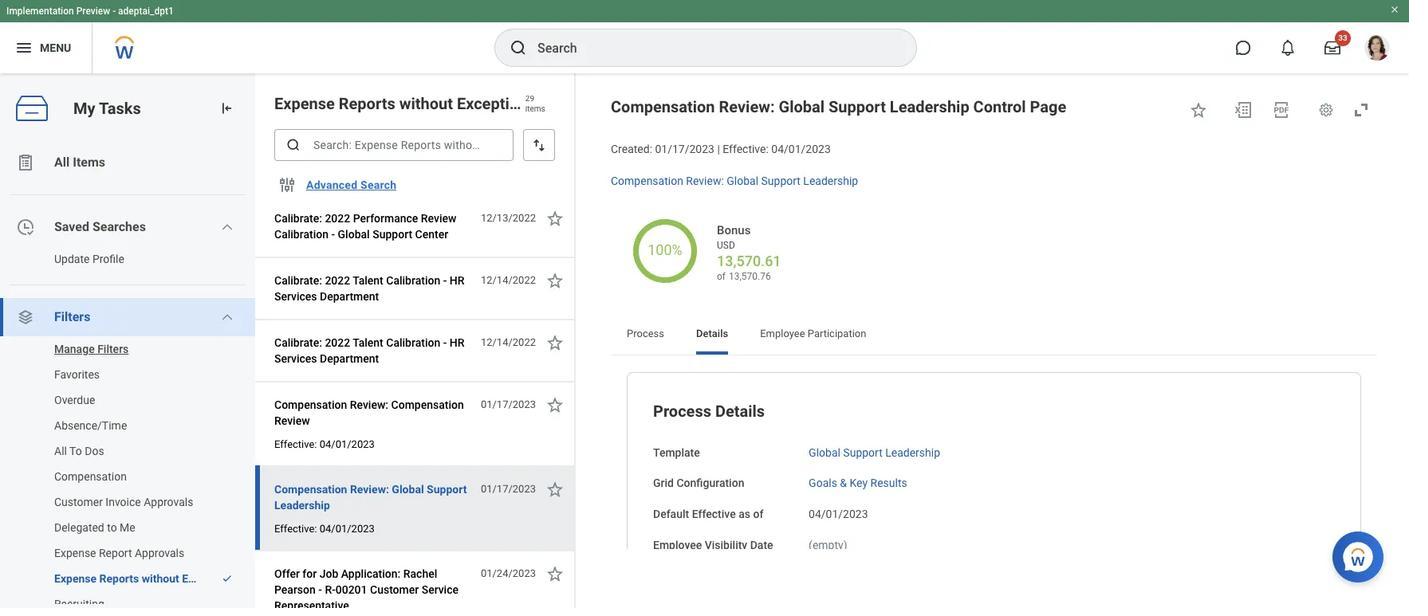 Task type: describe. For each thing, give the bounding box(es) containing it.
advanced search button
[[300, 169, 403, 201]]

filters inside button
[[97, 343, 129, 356]]

- inside calibrate: 2022 performance review calibration - global support center
[[331, 228, 335, 241]]

list containing all items
[[0, 144, 255, 609]]

filters button
[[0, 298, 255, 337]]

center
[[415, 228, 448, 241]]

global support leadership link
[[809, 443, 940, 459]]

leadership inside button
[[274, 499, 330, 512]]

exceptions inside button
[[182, 573, 237, 585]]

&
[[840, 477, 847, 490]]

leadership left control
[[890, 97, 970, 116]]

manage filters button
[[0, 337, 239, 362]]

expense reports without exceptions inside button
[[54, 573, 237, 585]]

reports inside item list "element"
[[339, 94, 395, 113]]

search image
[[286, 137, 301, 153]]

configuration
[[677, 477, 745, 490]]

check image
[[222, 573, 233, 585]]

calibrate: for 2nd the calibrate: 2022 talent calibration - hr services department button from the top of the item list "element"
[[274, 337, 322, 349]]

compensation review: global support leadership link
[[611, 171, 858, 187]]

compensation button
[[0, 464, 239, 490]]

favorites button
[[0, 362, 239, 388]]

exceptions inside item list "element"
[[457, 94, 536, 113]]

dos
[[85, 445, 104, 458]]

update profile
[[54, 253, 124, 266]]

application:
[[341, 568, 401, 581]]

profile
[[92, 253, 124, 266]]

33 button
[[1315, 30, 1351, 65]]

sort image
[[531, 137, 547, 153]]

participation
[[808, 327, 867, 339]]

advanced
[[306, 179, 358, 191]]

results
[[871, 477, 907, 490]]

service
[[422, 584, 459, 597]]

key
[[850, 477, 868, 490]]

all for all items
[[54, 155, 70, 170]]

grid configuration
[[653, 477, 745, 490]]

expense for expense reports without exceptions button
[[54, 573, 97, 585]]

100%
[[648, 241, 683, 258]]

talent for 2nd the calibrate: 2022 talent calibration - hr services department button from the top of the item list "element"
[[353, 337, 383, 349]]

goals & key results link
[[809, 474, 907, 490]]

customer inside button
[[54, 496, 103, 509]]

clock check image
[[16, 218, 35, 237]]

all items button
[[0, 144, 255, 182]]

template
[[653, 446, 700, 459]]

my
[[73, 99, 95, 118]]

implementation preview -   adeptai_dpt1
[[6, 6, 174, 17]]

compensation review: global support leadership control page
[[611, 97, 1067, 116]]

services for second the calibrate: 2022 talent calibration - hr services department button from the bottom of the item list "element"
[[274, 290, 317, 303]]

global support leadership
[[809, 446, 940, 459]]

filters inside dropdown button
[[54, 309, 90, 325]]

1 horizontal spatial compensation review: global support leadership
[[611, 174, 858, 187]]

process for process
[[627, 327, 664, 339]]

effective: for compensation review: global support leadership
[[274, 523, 317, 535]]

04/01/2023 down compensation review: global support leadership button
[[320, 523, 375, 535]]

default
[[653, 508, 689, 521]]

my tasks
[[73, 99, 141, 118]]

me
[[120, 522, 135, 534]]

offer for job application: rachel pearson ‎- r-00201 customer service representative
[[274, 568, 459, 609]]

0 vertical spatial effective:
[[723, 143, 769, 156]]

visibility
[[705, 539, 748, 552]]

0 vertical spatial details
[[696, 327, 728, 339]]

approvals for expense report approvals
[[135, 547, 184, 560]]

leadership down compensation review: global support leadership control page
[[803, 174, 858, 187]]

effective: for compensation review: compensation review
[[274, 439, 317, 451]]

as
[[739, 508, 751, 521]]

support inside calibrate: 2022 performance review calibration - global support center
[[373, 228, 412, 241]]

pearson
[[274, 584, 316, 597]]

items
[[73, 155, 105, 170]]

performance
[[353, 212, 418, 225]]

manage
[[54, 343, 95, 356]]

delegated to me button
[[0, 515, 239, 541]]

calibrate: 2022 performance review calibration - global support center button
[[274, 209, 472, 244]]

29
[[526, 94, 534, 103]]

1 calibrate: 2022 talent calibration - hr services department button from the top
[[274, 271, 472, 306]]

employee for employee visibility date
[[653, 539, 702, 552]]

department for second the calibrate: 2022 talent calibration - hr services department button from the bottom of the item list "element"
[[320, 290, 379, 303]]

‎-
[[319, 584, 322, 597]]

employee visibility date
[[653, 539, 773, 552]]

goals
[[809, 477, 837, 490]]

created: 01/17/2023 | effective: 04/01/2023
[[611, 143, 831, 156]]

export to excel image
[[1234, 100, 1253, 120]]

expense for expense report approvals button
[[54, 547, 96, 560]]

offer
[[274, 568, 300, 581]]

Search: Expense Reports without Exceptions text field
[[274, 129, 514, 161]]

bonus usd 13,570.61 of 13,570.76
[[717, 224, 781, 282]]

leadership inside "process details" group
[[885, 446, 940, 459]]

(empty)
[[809, 539, 847, 552]]

employee for employee participation
[[760, 327, 805, 339]]

all to dos button
[[0, 439, 239, 464]]

saved searches button
[[0, 208, 255, 246]]

clipboard image
[[16, 153, 35, 172]]

favorites
[[54, 368, 100, 381]]

reports inside expense reports without exceptions button
[[99, 573, 139, 585]]

item list element
[[255, 73, 576, 609]]

for
[[303, 568, 317, 581]]

adeptai_dpt1
[[118, 6, 174, 17]]

support inside "process details" group
[[843, 446, 883, 459]]

services for 2nd the calibrate: 2022 talent calibration - hr services department button from the top of the item list "element"
[[274, 353, 317, 365]]

review: inside the compensation review: compensation review
[[350, 399, 388, 412]]

department for 2nd the calibrate: 2022 talent calibration - hr services department button from the top of the item list "element"
[[320, 353, 379, 365]]

items
[[526, 104, 545, 113]]

effective
[[692, 508, 736, 521]]

close environment banner image
[[1390, 5, 1400, 14]]

expense report approvals
[[54, 547, 184, 560]]

delegated to me
[[54, 522, 135, 534]]

menu
[[40, 41, 71, 54]]

page
[[1030, 97, 1067, 116]]

|
[[717, 143, 720, 156]]

absence/time
[[54, 420, 127, 432]]

2022 for second the calibrate: 2022 talent calibration - hr services department button from the bottom of the item list "element"
[[325, 274, 350, 287]]

update profile button
[[0, 246, 239, 272]]

menu banner
[[0, 0, 1409, 73]]

representative
[[274, 600, 349, 609]]

control
[[974, 97, 1026, 116]]

offer for job application: rachel pearson ‎- r-00201 customer service representative button
[[274, 565, 472, 609]]

calibrate: 2022 talent calibration - hr services department for second the calibrate: 2022 talent calibration - hr services department button from the bottom of the item list "element"
[[274, 274, 465, 303]]

view printable version (pdf) image
[[1272, 100, 1291, 120]]

process for process details
[[653, 402, 711, 421]]

effective: 04/01/2023 for compensation review: global support leadership
[[274, 523, 375, 535]]

created:
[[611, 143, 652, 156]]



Task type: locate. For each thing, give the bounding box(es) containing it.
1 vertical spatial 01/17/2023
[[481, 399, 536, 411]]

without inside button
[[142, 573, 179, 585]]

customer invoice approvals button
[[0, 490, 239, 515]]

talent up the compensation review: compensation review in the bottom of the page
[[353, 337, 383, 349]]

approvals
[[144, 496, 193, 509], [135, 547, 184, 560]]

compensation inside my tasks element
[[54, 471, 127, 483]]

tab list
[[611, 316, 1377, 355]]

employee down the default at the bottom left of the page
[[653, 539, 702, 552]]

1 effective: 04/01/2023 from the top
[[274, 439, 375, 451]]

profile logan mcneil image
[[1365, 35, 1390, 64]]

expense up search image
[[274, 94, 335, 113]]

2022 down advanced
[[325, 212, 350, 225]]

3 calibrate: from the top
[[274, 337, 322, 349]]

0 vertical spatial filters
[[54, 309, 90, 325]]

compensation review: compensation review
[[274, 399, 464, 428]]

2022 for 2nd the calibrate: 2022 talent calibration - hr services department button from the top of the item list "element"
[[325, 337, 350, 349]]

review: inside button
[[350, 483, 389, 496]]

global inside calibrate: 2022 performance review calibration - global support center
[[338, 228, 370, 241]]

advanced search
[[306, 179, 397, 191]]

1 horizontal spatial without
[[399, 94, 453, 113]]

2022 inside calibrate: 2022 performance review calibration - global support center
[[325, 212, 350, 225]]

details up process details
[[696, 327, 728, 339]]

1 calibrate: 2022 talent calibration - hr services department from the top
[[274, 274, 465, 303]]

0 vertical spatial hr
[[450, 274, 465, 287]]

1 vertical spatial all
[[54, 445, 67, 458]]

1 vertical spatial effective: 04/01/2023
[[274, 523, 375, 535]]

star image for 12/13/2022
[[546, 209, 565, 228]]

2 department from the top
[[320, 353, 379, 365]]

2 hr from the top
[[450, 337, 465, 349]]

2 vertical spatial expense
[[54, 573, 97, 585]]

1 vertical spatial talent
[[353, 337, 383, 349]]

filters up 'manage'
[[54, 309, 90, 325]]

00201
[[336, 584, 367, 597]]

talent for second the calibrate: 2022 talent calibration - hr services department button from the bottom of the item list "element"
[[353, 274, 383, 287]]

1 vertical spatial calibrate: 2022 talent calibration - hr services department button
[[274, 333, 472, 368]]

0 vertical spatial services
[[274, 290, 317, 303]]

2 effective: 04/01/2023 from the top
[[274, 523, 375, 535]]

0 vertical spatial review
[[421, 212, 457, 225]]

all inside button
[[54, 445, 67, 458]]

transformation import image
[[219, 100, 234, 116]]

leadership up for
[[274, 499, 330, 512]]

0 vertical spatial calibrate: 2022 talent calibration - hr services department button
[[274, 271, 472, 306]]

department down calibrate: 2022 performance review calibration - global support center
[[320, 290, 379, 303]]

approvals down me
[[135, 547, 184, 560]]

0 horizontal spatial exceptions
[[182, 573, 237, 585]]

exceptions up sort icon
[[457, 94, 536, 113]]

expense reports without exceptions inside item list "element"
[[274, 94, 536, 113]]

1 vertical spatial expense
[[54, 547, 96, 560]]

2 vertical spatial calibrate:
[[274, 337, 322, 349]]

1 star image from the top
[[546, 271, 565, 290]]

calibrate: 2022 talent calibration - hr services department down calibrate: 2022 performance review calibration - global support center button on the top left
[[274, 274, 465, 303]]

job
[[320, 568, 338, 581]]

0 horizontal spatial without
[[142, 573, 179, 585]]

effective:
[[723, 143, 769, 156], [274, 439, 317, 451], [274, 523, 317, 535]]

compensation review: compensation review button
[[274, 396, 472, 431]]

0 vertical spatial approvals
[[144, 496, 193, 509]]

to
[[107, 522, 117, 534]]

default effective as of element
[[809, 499, 868, 522]]

0 vertical spatial of
[[717, 271, 726, 282]]

0 horizontal spatial employee
[[653, 539, 702, 552]]

overdue button
[[0, 388, 239, 413]]

calibrate: 2022 talent calibration - hr services department up the compensation review: compensation review in the bottom of the page
[[274, 337, 465, 365]]

of right as on the right of the page
[[753, 508, 764, 521]]

1 vertical spatial approvals
[[135, 547, 184, 560]]

list
[[0, 144, 255, 609], [0, 337, 255, 609]]

services
[[274, 290, 317, 303], [274, 353, 317, 365]]

1 vertical spatial compensation review: global support leadership
[[274, 483, 467, 512]]

saved searches
[[54, 219, 146, 234]]

support inside button
[[427, 483, 467, 496]]

manage filters
[[54, 343, 129, 356]]

star image for effective: 04/01/2023
[[546, 480, 565, 499]]

approvals for customer invoice approvals
[[144, 496, 193, 509]]

calibrate: 2022 talent calibration - hr services department
[[274, 274, 465, 303], [274, 337, 465, 365]]

1 vertical spatial details
[[715, 402, 765, 421]]

04/01/2023 down compensation review: global support leadership control page
[[772, 143, 831, 156]]

1 all from the top
[[54, 155, 70, 170]]

12/14/2022 for second the calibrate: 2022 talent calibration - hr services department button from the bottom of the item list "element"
[[481, 274, 536, 286]]

2 2022 from the top
[[325, 274, 350, 287]]

expense reports without exceptions
[[274, 94, 536, 113], [54, 573, 237, 585]]

search
[[361, 179, 397, 191]]

1 vertical spatial star image
[[546, 396, 565, 415]]

calibrate: 2022 performance review calibration - global support center
[[274, 212, 457, 241]]

1 vertical spatial calibrate: 2022 talent calibration - hr services department
[[274, 337, 465, 365]]

2 vertical spatial 2022
[[325, 337, 350, 349]]

of inside "process details" group
[[753, 508, 764, 521]]

1 horizontal spatial of
[[753, 508, 764, 521]]

2 vertical spatial star image
[[546, 565, 565, 584]]

without up the "search: expense reports without exceptions" text field
[[399, 94, 453, 113]]

hr for second the calibrate: 2022 talent calibration - hr services department button from the bottom of the item list "element"
[[450, 274, 465, 287]]

menu button
[[0, 22, 92, 73]]

1 vertical spatial calibration
[[386, 274, 441, 287]]

expense down delegated
[[54, 547, 96, 560]]

0 vertical spatial calibration
[[274, 228, 329, 241]]

star image
[[546, 271, 565, 290], [546, 396, 565, 415], [546, 565, 565, 584]]

process details group
[[653, 398, 1335, 609]]

-
[[113, 6, 116, 17], [331, 228, 335, 241], [443, 274, 447, 287], [443, 337, 447, 349]]

department up the compensation review: compensation review in the bottom of the page
[[320, 353, 379, 365]]

1 vertical spatial hr
[[450, 337, 465, 349]]

effective: 04/01/2023 down the compensation review: compensation review in the bottom of the page
[[274, 439, 375, 451]]

usd
[[717, 240, 735, 252]]

3 star image from the top
[[546, 565, 565, 584]]

review for calibrate: 2022 performance review calibration - global support center
[[421, 212, 457, 225]]

rachel
[[403, 568, 437, 581]]

1 vertical spatial services
[[274, 353, 317, 365]]

2 calibrate: from the top
[[274, 274, 322, 287]]

0 vertical spatial employee
[[760, 327, 805, 339]]

all
[[54, 155, 70, 170], [54, 445, 67, 458]]

reports down expense report approvals
[[99, 573, 139, 585]]

29 items
[[526, 94, 545, 113]]

1 horizontal spatial filters
[[97, 343, 129, 356]]

configure image
[[278, 175, 297, 195]]

1 vertical spatial exceptions
[[182, 573, 237, 585]]

employee inside "process details" group
[[653, 539, 702, 552]]

1 vertical spatial effective:
[[274, 439, 317, 451]]

1 vertical spatial calibrate:
[[274, 274, 322, 287]]

1 horizontal spatial review
[[421, 212, 457, 225]]

employee
[[760, 327, 805, 339], [653, 539, 702, 552]]

1 horizontal spatial employee
[[760, 327, 805, 339]]

0 vertical spatial customer
[[54, 496, 103, 509]]

2 vertical spatial 01/17/2023
[[481, 483, 536, 495]]

compensation review: global support leadership inside compensation review: global support leadership button
[[274, 483, 467, 512]]

searches
[[92, 219, 146, 234]]

search image
[[509, 38, 528, 57]]

calibrate: 2022 talent calibration - hr services department button down calibrate: 2022 performance review calibration - global support center button on the top left
[[274, 271, 472, 306]]

0 vertical spatial effective: 04/01/2023
[[274, 439, 375, 451]]

0 horizontal spatial review
[[274, 415, 310, 428]]

1 2022 from the top
[[325, 212, 350, 225]]

tab list containing process
[[611, 316, 1377, 355]]

0 horizontal spatial filters
[[54, 309, 90, 325]]

grid
[[653, 477, 674, 490]]

1 horizontal spatial customer
[[370, 584, 419, 597]]

global inside button
[[392, 483, 424, 496]]

2 calibrate: 2022 talent calibration - hr services department button from the top
[[274, 333, 472, 368]]

approvals right invoice
[[144, 496, 193, 509]]

list containing manage filters
[[0, 337, 255, 609]]

global
[[779, 97, 825, 116], [727, 174, 759, 187], [338, 228, 370, 241], [809, 446, 841, 459], [392, 483, 424, 496]]

inbox large image
[[1325, 40, 1341, 56]]

1 horizontal spatial expense reports without exceptions
[[274, 94, 536, 113]]

1 calibrate: from the top
[[274, 212, 322, 225]]

0 vertical spatial calibrate:
[[274, 212, 322, 225]]

all items
[[54, 155, 105, 170]]

effective: 04/01/2023 up job
[[274, 523, 375, 535]]

0 vertical spatial all
[[54, 155, 70, 170]]

review inside the compensation review: compensation review
[[274, 415, 310, 428]]

1 services from the top
[[274, 290, 317, 303]]

1 department from the top
[[320, 290, 379, 303]]

0 vertical spatial exceptions
[[457, 94, 536, 113]]

2 calibrate: 2022 talent calibration - hr services department from the top
[[274, 337, 465, 365]]

customer up delegated
[[54, 496, 103, 509]]

- inside menu banner
[[113, 6, 116, 17]]

employee participation
[[760, 327, 867, 339]]

chevron down image
[[221, 221, 234, 234]]

customer
[[54, 496, 103, 509], [370, 584, 419, 597]]

star image for calibrate: 2022 talent calibration - hr services department
[[546, 271, 565, 290]]

04/01/2023 inside "process details" group
[[809, 508, 868, 521]]

review
[[421, 212, 457, 225], [274, 415, 310, 428]]

2022 up the compensation review: compensation review in the bottom of the page
[[325, 337, 350, 349]]

1 horizontal spatial exceptions
[[457, 94, 536, 113]]

reports up the "search: expense reports without exceptions" text field
[[339, 94, 395, 113]]

33
[[1339, 33, 1348, 42]]

0 vertical spatial 2022
[[325, 212, 350, 225]]

all for all to dos
[[54, 445, 67, 458]]

invoice
[[106, 496, 141, 509]]

Search Workday  search field
[[538, 30, 884, 65]]

1 vertical spatial reports
[[99, 573, 139, 585]]

0 vertical spatial star image
[[546, 271, 565, 290]]

1 vertical spatial without
[[142, 573, 179, 585]]

review inside calibrate: 2022 performance review calibration - global support center
[[421, 212, 457, 225]]

0 horizontal spatial reports
[[99, 573, 139, 585]]

expense reports without exceptions button
[[0, 566, 237, 592]]

filters
[[54, 309, 90, 325], [97, 343, 129, 356]]

calibrate: for calibrate: 2022 performance review calibration - global support center button on the top left
[[274, 212, 322, 225]]

process inside "process details" group
[[653, 402, 711, 421]]

of left 13,570.76
[[717, 271, 726, 282]]

details inside group
[[715, 402, 765, 421]]

implementation
[[6, 6, 74, 17]]

compensation review: global support leadership up application:
[[274, 483, 467, 512]]

1 vertical spatial review
[[274, 415, 310, 428]]

calibrate: inside calibrate: 2022 performance review calibration - global support center
[[274, 212, 322, 225]]

2 services from the top
[[274, 353, 317, 365]]

3 2022 from the top
[[325, 337, 350, 349]]

approvals inside button
[[144, 496, 193, 509]]

expense inside item list "element"
[[274, 94, 335, 113]]

notifications large image
[[1280, 40, 1296, 56]]

talent down calibrate: 2022 performance review calibration - global support center
[[353, 274, 383, 287]]

exceptions left offer
[[182, 573, 237, 585]]

2 all from the top
[[54, 445, 67, 458]]

13,570.61
[[717, 252, 781, 269]]

r-
[[325, 584, 336, 597]]

0 horizontal spatial of
[[717, 271, 726, 282]]

without down expense report approvals button
[[142, 573, 179, 585]]

compensation review: global support leadership down the 'created: 01/17/2023 | effective: 04/01/2023'
[[611, 174, 858, 187]]

0 vertical spatial expense
[[274, 94, 335, 113]]

tasks
[[99, 99, 141, 118]]

approvals inside button
[[135, 547, 184, 560]]

all inside "button"
[[54, 155, 70, 170]]

saved
[[54, 219, 89, 234]]

12/13/2022
[[481, 212, 536, 224]]

01/24/2023
[[481, 568, 536, 580]]

2 vertical spatial calibration
[[386, 337, 441, 349]]

default effective as of
[[653, 508, 764, 521]]

01/17/2023
[[655, 143, 715, 156], [481, 399, 536, 411], [481, 483, 536, 495]]

gear image
[[1318, 102, 1334, 118]]

filters up favorites button
[[97, 343, 129, 356]]

calibrate: 2022 talent calibration - hr services department button up compensation review: compensation review "button" at the left
[[274, 333, 472, 368]]

of for as
[[753, 508, 764, 521]]

0 vertical spatial department
[[320, 290, 379, 303]]

2022 for calibrate: 2022 performance review calibration - global support center button on the top left
[[325, 212, 350, 225]]

employee left participation
[[760, 327, 805, 339]]

hr for 2nd the calibrate: 2022 talent calibration - hr services department button from the top of the item list "element"
[[450, 337, 465, 349]]

calibrate: 2022 talent calibration - hr services department button
[[274, 271, 472, 306], [274, 333, 472, 368]]

0 vertical spatial 12/14/2022
[[481, 274, 536, 286]]

calibrate: 2022 talent calibration - hr services department for 2nd the calibrate: 2022 talent calibration - hr services department button from the top of the item list "element"
[[274, 337, 465, 365]]

0 vertical spatial calibrate: 2022 talent calibration - hr services department
[[274, 274, 465, 303]]

absence/time button
[[0, 413, 239, 439]]

overdue
[[54, 394, 95, 407]]

1 vertical spatial 12/14/2022
[[481, 337, 536, 349]]

effective: 04/01/2023 for compensation review: compensation review
[[274, 439, 375, 451]]

calibrate: for second the calibrate: 2022 talent calibration - hr services department button from the bottom of the item list "element"
[[274, 274, 322, 287]]

star image
[[1189, 100, 1208, 120], [546, 209, 565, 228], [546, 333, 565, 353], [546, 480, 565, 499]]

04/01/2023 down the compensation review: compensation review in the bottom of the page
[[320, 439, 375, 451]]

2 vertical spatial effective:
[[274, 523, 317, 535]]

1 vertical spatial customer
[[370, 584, 419, 597]]

1 vertical spatial of
[[753, 508, 764, 521]]

01/17/2023 for compensation review: global support leadership
[[481, 483, 536, 495]]

process details button
[[653, 402, 765, 421]]

process details
[[653, 402, 765, 421]]

star image for 12/14/2022
[[546, 333, 565, 353]]

of inside bonus usd 13,570.61 of 13,570.76
[[717, 271, 726, 282]]

expense reports without exceptions down expense report approvals button
[[54, 573, 237, 585]]

expense reports without exceptions up the "search: expense reports without exceptions" text field
[[274, 94, 536, 113]]

2 star image from the top
[[546, 396, 565, 415]]

0 vertical spatial process
[[627, 327, 664, 339]]

1 vertical spatial filters
[[97, 343, 129, 356]]

update
[[54, 253, 90, 266]]

perspective image
[[16, 308, 35, 327]]

justify image
[[14, 38, 33, 57]]

reports
[[339, 94, 395, 113], [99, 573, 139, 585]]

customer inside offer for job application: rachel pearson ‎- r-00201 customer service representative
[[370, 584, 419, 597]]

0 horizontal spatial expense reports without exceptions
[[54, 573, 237, 585]]

2 talent from the top
[[353, 337, 383, 349]]

expense down expense report approvals
[[54, 573, 97, 585]]

fullscreen image
[[1352, 100, 1371, 120]]

without inside item list "element"
[[399, 94, 453, 113]]

my tasks element
[[0, 73, 255, 609]]

1 vertical spatial department
[[320, 353, 379, 365]]

1 12/14/2022 from the top
[[481, 274, 536, 286]]

exceptions
[[457, 94, 536, 113], [182, 573, 237, 585]]

0 vertical spatial reports
[[339, 94, 395, 113]]

0 horizontal spatial compensation review: global support leadership
[[274, 483, 467, 512]]

12/14/2022
[[481, 274, 536, 286], [481, 337, 536, 349]]

calibration inside calibrate: 2022 performance review calibration - global support center
[[274, 228, 329, 241]]

chevron down image
[[221, 311, 234, 324]]

compensation review: global support leadership
[[611, 174, 858, 187], [274, 483, 467, 512]]

1 vertical spatial employee
[[653, 539, 702, 552]]

review for compensation review: compensation review
[[274, 415, 310, 428]]

13,570.76
[[729, 271, 771, 282]]

1 talent from the top
[[353, 274, 383, 287]]

0 vertical spatial without
[[399, 94, 453, 113]]

0 vertical spatial compensation review: global support leadership
[[611, 174, 858, 187]]

0 vertical spatial talent
[[353, 274, 383, 287]]

star image for offer for job application: rachel pearson ‎- r-00201 customer service representative
[[546, 565, 565, 584]]

of for 13,570.61
[[717, 271, 726, 282]]

2022 down calibrate: 2022 performance review calibration - global support center
[[325, 274, 350, 287]]

0 vertical spatial expense reports without exceptions
[[274, 94, 536, 113]]

details up configuration
[[715, 402, 765, 421]]

bonus
[[717, 224, 751, 238]]

global inside "process details" group
[[809, 446, 841, 459]]

0 horizontal spatial customer
[[54, 496, 103, 509]]

details
[[696, 327, 728, 339], [715, 402, 765, 421]]

customer invoice approvals
[[54, 496, 193, 509]]

process
[[627, 327, 664, 339], [653, 402, 711, 421]]

2 list from the top
[[0, 337, 255, 609]]

goals & key results
[[809, 477, 907, 490]]

leadership up results at the right of the page
[[885, 446, 940, 459]]

all left the to
[[54, 445, 67, 458]]

04/01/2023 down &
[[809, 508, 868, 521]]

expense report approvals button
[[0, 541, 239, 566]]

without
[[399, 94, 453, 113], [142, 573, 179, 585]]

1 vertical spatial process
[[653, 402, 711, 421]]

1 vertical spatial expense reports without exceptions
[[54, 573, 237, 585]]

all left items
[[54, 155, 70, 170]]

delegated
[[54, 522, 104, 534]]

01/17/2023 for compensation review: compensation review
[[481, 399, 536, 411]]

1 list from the top
[[0, 144, 255, 609]]

review:
[[719, 97, 775, 116], [686, 174, 724, 187], [350, 399, 388, 412], [350, 483, 389, 496]]

2 12/14/2022 from the top
[[481, 337, 536, 349]]

talent
[[353, 274, 383, 287], [353, 337, 383, 349]]

1 hr from the top
[[450, 274, 465, 287]]

0 vertical spatial 01/17/2023
[[655, 143, 715, 156]]

1 vertical spatial 2022
[[325, 274, 350, 287]]

customer down application:
[[370, 584, 419, 597]]

12/14/2022 for 2nd the calibrate: 2022 talent calibration - hr services department button from the top of the item list "element"
[[481, 337, 536, 349]]

1 horizontal spatial reports
[[339, 94, 395, 113]]



Task type: vqa. For each thing, say whether or not it's contained in the screenshot.


